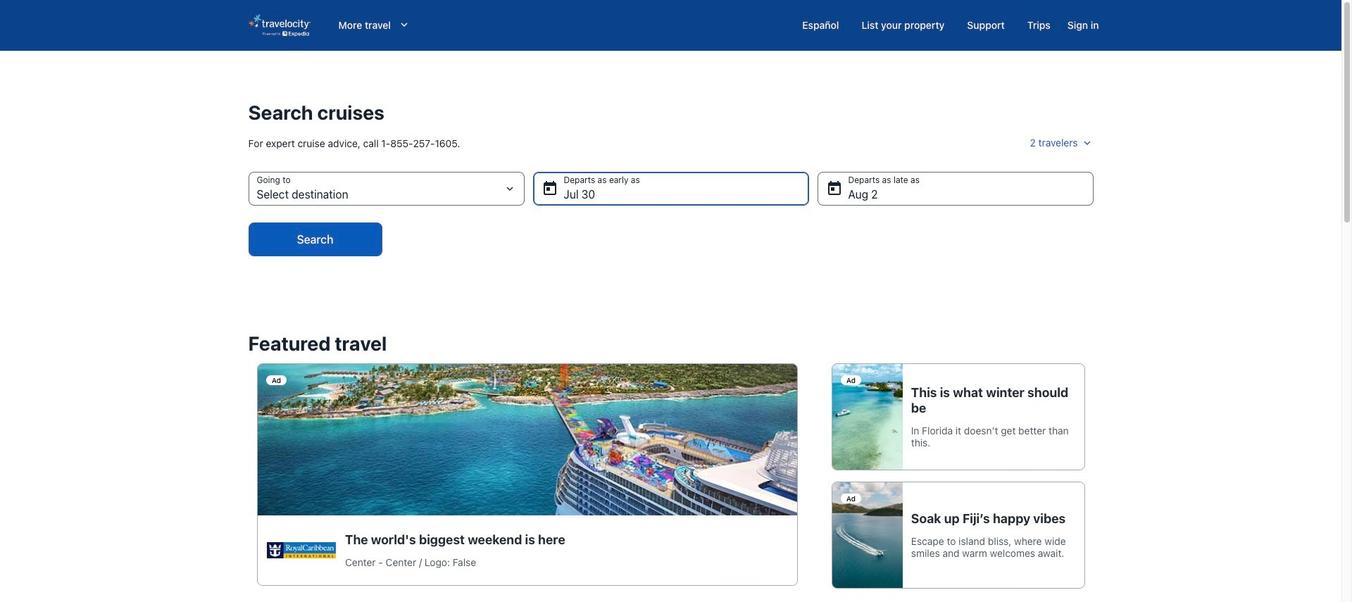 Task type: vqa. For each thing, say whether or not it's contained in the screenshot.
Travel advice and inspiration from the experts region
no



Task type: locate. For each thing, give the bounding box(es) containing it.
main content
[[0, 51, 1342, 602]]

travelocity logo image
[[248, 14, 310, 37]]



Task type: describe. For each thing, give the bounding box(es) containing it.
featured travel region
[[240, 324, 1102, 598]]

2 travelers image
[[1081, 137, 1094, 149]]



